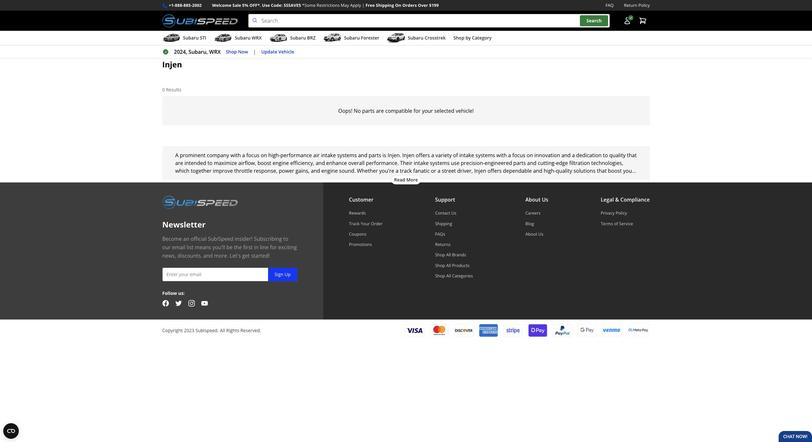 Task type: describe. For each thing, give the bounding box(es) containing it.
shop for shop by category
[[454, 35, 465, 41]]

returns link
[[435, 242, 473, 247]]

button image
[[623, 17, 631, 25]]

1 subispeed logo image from the top
[[162, 14, 238, 28]]

oops!
[[338, 107, 353, 114]]

*some
[[302, 2, 316, 8]]

1 about from the top
[[526, 196, 541, 203]]

0 horizontal spatial high-
[[268, 152, 281, 159]]

888-
[[175, 2, 184, 8]]

solutions
[[574, 167, 596, 175]]

all left rights
[[220, 327, 225, 334]]

off*.
[[250, 2, 261, 8]]

1 vertical spatial parts
[[369, 152, 381, 159]]

forester
[[361, 35, 379, 41]]

intended
[[185, 160, 206, 167]]

1 vertical spatial that
[[597, 167, 607, 175]]

careers link
[[526, 210, 549, 216]]

shop for shop now
[[226, 49, 237, 55]]

subispeed
[[208, 236, 233, 243]]

subaru for subaru crosstrek
[[408, 35, 424, 41]]

copyright 2023 subispeed. all rights reserved.
[[162, 327, 261, 334]]

shop by category button
[[454, 32, 492, 45]]

subaru sti button
[[162, 32, 206, 45]]

use
[[262, 2, 270, 8]]

+1-
[[169, 2, 175, 8]]

get
[[242, 252, 250, 260]]

1 horizontal spatial performance
[[469, 175, 501, 182]]

oops! no parts are compatible for your selected vehicle!
[[338, 107, 474, 114]]

Enter your email text field
[[162, 268, 297, 282]]

improve
[[213, 167, 233, 175]]

policy for privacy policy
[[616, 210, 627, 216]]

2 horizontal spatial the
[[460, 175, 468, 182]]

you'll
[[213, 244, 225, 251]]

systems,
[[315, 175, 336, 182]]

shop for shop all brands
[[435, 252, 445, 258]]

be
[[227, 244, 233, 251]]

coupons link
[[349, 231, 383, 237]]

subaru,
[[189, 48, 208, 55]]

support
[[435, 196, 455, 203]]

0 horizontal spatial |
[[253, 48, 256, 55]]

selected
[[435, 107, 455, 114]]

subaru for subaru forester
[[344, 35, 360, 41]]

1 vertical spatial to
[[208, 160, 213, 167]]

2 on from the left
[[527, 152, 533, 159]]

injen.
[[388, 152, 401, 159]]

vehicle!
[[456, 107, 474, 114]]

free
[[366, 2, 375, 8]]

0 vertical spatial injen
[[162, 59, 182, 70]]

0 horizontal spatial shipping
[[376, 2, 394, 8]]

engineered
[[485, 160, 512, 167]]

a subaru brz thumbnail image image
[[270, 33, 288, 43]]

0 vertical spatial parts
[[362, 107, 375, 114]]

2 about from the top
[[526, 231, 537, 237]]

privacy policy link
[[601, 210, 650, 216]]

newsletter
[[162, 219, 206, 230]]

us for contact us link
[[452, 210, 457, 216]]

rewards link
[[349, 210, 383, 216]]

of up use
[[453, 152, 458, 159]]

category
[[472, 35, 492, 41]]

started!
[[251, 252, 270, 260]]

2 horizontal spatial your
[[623, 167, 634, 175]]

subaru for subaru wrx
[[235, 35, 251, 41]]

1 on from the left
[[261, 152, 267, 159]]

subaru sti
[[183, 35, 206, 41]]

2 vertical spatial parts
[[514, 160, 526, 167]]

returns
[[435, 242, 451, 247]]

official
[[191, 236, 207, 243]]

1 horizontal spatial engine
[[322, 167, 338, 175]]

search input field
[[248, 14, 610, 28]]

2 with from the left
[[497, 152, 507, 159]]

edge
[[556, 160, 568, 167]]

and inside "become an official subispeed insider! subscribing to our email list means you'll be the first in line for exciting news, discounts, and more. let's get started!"
[[204, 252, 213, 260]]

0 vertical spatial quality
[[610, 152, 626, 159]]

2 about us from the top
[[526, 231, 544, 237]]

1 vertical spatial maximize
[[436, 175, 459, 182]]

0 vertical spatial maximize
[[214, 160, 237, 167]]

0 horizontal spatial wrx
[[209, 48, 221, 55]]

of down dependable
[[502, 175, 507, 182]]

enjoy
[[337, 175, 350, 182]]

a prominent company with a focus on high-performance air intake systems and parts is injen. injen offers a variety of intake systems with a focus on innovation and a dedication to quality that are intended to maximize airflow, boost engine efficiency, and enhance overall performance. their intake systems use precision-engineered parts and cutting-edge filtration technologies, which together improve throttle response, power gains, and engine sound. whether you're a track fanatic or a street driver, injen offers dependable and high-quality solutions that boost your vehicle's performance. with injen's outstanding air intake systems, enjoy the advantages of free airflow and maximize the performance of your engine.
[[175, 152, 637, 182]]

subaru brz button
[[270, 32, 316, 45]]

2024, subaru, wrx
[[174, 48, 221, 55]]

2023
[[184, 327, 194, 334]]

2024,
[[174, 48, 187, 55]]

gains,
[[296, 167, 310, 175]]

a subaru crosstrek thumbnail image image
[[387, 33, 405, 43]]

enhance
[[326, 160, 347, 167]]

subispeed.
[[196, 327, 219, 334]]

overall
[[348, 160, 365, 167]]

0 vertical spatial air
[[313, 152, 320, 159]]

0 horizontal spatial performance
[[281, 152, 312, 159]]

&
[[615, 196, 619, 203]]

a
[[175, 152, 179, 159]]

0 horizontal spatial systems
[[337, 152, 357, 159]]

a up free
[[396, 167, 399, 175]]

brz
[[307, 35, 316, 41]]

sale
[[233, 2, 241, 8]]

advantages
[[361, 175, 389, 182]]

0 vertical spatial performance.
[[366, 160, 399, 167]]

1 horizontal spatial high-
[[544, 167, 556, 175]]

power
[[279, 167, 294, 175]]

1 horizontal spatial shipping
[[435, 221, 452, 227]]

read more
[[394, 177, 418, 183]]

products
[[452, 263, 470, 268]]

become an official subispeed insider! subscribing to our email list means you'll be the first in line for exciting news, discounts, and more. let's get started!
[[162, 236, 297, 260]]

engine.
[[521, 175, 539, 182]]

in
[[254, 244, 259, 251]]

0 vertical spatial for
[[414, 107, 421, 114]]

shop now
[[226, 49, 248, 55]]

dedication
[[576, 152, 602, 159]]

1 about us from the top
[[526, 196, 549, 203]]

discounts,
[[178, 252, 202, 260]]

instagram logo image
[[188, 300, 195, 307]]

googlepay image
[[577, 324, 597, 338]]

0 results
[[162, 87, 181, 93]]

search
[[587, 18, 602, 24]]

faqs link
[[435, 231, 473, 237]]

amex image
[[479, 324, 498, 337]]

sti
[[200, 35, 206, 41]]

cutting-
[[538, 160, 556, 167]]

apply
[[350, 2, 361, 8]]

about us link
[[526, 231, 549, 237]]

shop by category
[[454, 35, 492, 41]]

exciting
[[278, 244, 297, 251]]

track your order link
[[349, 221, 383, 227]]

visa image
[[405, 324, 424, 337]]

coupons
[[349, 231, 367, 237]]

a subaru wrx thumbnail image image
[[214, 33, 232, 43]]

over
[[418, 2, 428, 8]]

2 vertical spatial injen
[[474, 167, 486, 175]]

update vehicle
[[261, 49, 294, 55]]

track your order
[[349, 221, 383, 227]]

categories
[[452, 273, 473, 279]]

service
[[619, 221, 633, 227]]

orders
[[403, 2, 417, 8]]

wrx inside 'dropdown button'
[[252, 35, 262, 41]]

2 horizontal spatial to
[[603, 152, 608, 159]]

shop all products link
[[435, 263, 473, 268]]

response,
[[254, 167, 278, 175]]

0 horizontal spatial boost
[[258, 160, 271, 167]]

intake up precision-
[[459, 152, 474, 159]]



Task type: locate. For each thing, give the bounding box(es) containing it.
1 focus from the left
[[246, 152, 259, 159]]

with
[[231, 152, 241, 159], [497, 152, 507, 159]]

a left variety
[[431, 152, 434, 159]]

us up careers 'link'
[[542, 196, 549, 203]]

systems
[[337, 152, 357, 159], [476, 152, 495, 159], [430, 160, 450, 167]]

1 with from the left
[[231, 152, 241, 159]]

subaru left 'sti'
[[183, 35, 199, 41]]

parts up dependable
[[514, 160, 526, 167]]

1 horizontal spatial boost
[[608, 167, 622, 175]]

the inside "become an official subispeed insider! subscribing to our email list means you'll be the first in line for exciting news, discounts, and more. let's get started!"
[[234, 244, 242, 251]]

you're
[[379, 167, 394, 175]]

use
[[451, 160, 460, 167]]

subispeed logo image up the "newsletter"
[[162, 196, 238, 209]]

offers down engineered
[[488, 167, 502, 175]]

update vehicle button
[[261, 48, 294, 56]]

0 vertical spatial performance
[[281, 152, 312, 159]]

5 subaru from the left
[[408, 35, 424, 41]]

1 horizontal spatial |
[[362, 2, 365, 8]]

become
[[162, 236, 182, 243]]

0 vertical spatial subispeed logo image
[[162, 14, 238, 28]]

on left innovation
[[527, 152, 533, 159]]

1 horizontal spatial systems
[[430, 160, 450, 167]]

on
[[395, 2, 401, 8]]

now
[[238, 49, 248, 55]]

for inside "become an official subispeed insider! subscribing to our email list means you'll be the first in line for exciting news, discounts, and more. let's get started!"
[[270, 244, 277, 251]]

1 horizontal spatial the
[[352, 175, 360, 182]]

all for categories
[[446, 273, 451, 279]]

all left "brands"
[[446, 252, 451, 258]]

injen
[[162, 59, 182, 70], [403, 152, 415, 159], [474, 167, 486, 175]]

offers up fanatic
[[416, 152, 430, 159]]

1 vertical spatial wrx
[[209, 48, 221, 55]]

prominent
[[180, 152, 206, 159]]

0 horizontal spatial air
[[291, 175, 297, 182]]

| right now
[[253, 48, 256, 55]]

subaru for subaru sti
[[183, 35, 199, 41]]

shipping link
[[435, 221, 473, 227]]

all for products
[[446, 263, 451, 268]]

mastercard image
[[430, 324, 449, 337]]

1 horizontal spatial are
[[376, 107, 384, 114]]

1 horizontal spatial that
[[627, 152, 637, 159]]

+1-888-885-2002 link
[[169, 2, 202, 9]]

high- down cutting-
[[544, 167, 556, 175]]

1 vertical spatial high-
[[544, 167, 556, 175]]

1 vertical spatial are
[[175, 160, 183, 167]]

policy for return policy
[[639, 2, 650, 8]]

airflow,
[[238, 160, 256, 167]]

focus up dependable
[[513, 152, 526, 159]]

0 horizontal spatial to
[[208, 160, 213, 167]]

a subaru sti thumbnail image image
[[162, 33, 180, 43]]

1 vertical spatial injen
[[403, 152, 415, 159]]

precision-
[[461, 160, 485, 167]]

the right the be
[[234, 244, 242, 251]]

fanatic
[[413, 167, 430, 175]]

performance. down is
[[366, 160, 399, 167]]

1 vertical spatial about
[[526, 231, 537, 237]]

1 vertical spatial engine
[[322, 167, 338, 175]]

0 vertical spatial |
[[362, 2, 365, 8]]

parts left is
[[369, 152, 381, 159]]

quality up technologies,
[[610, 152, 626, 159]]

policy right return
[[639, 2, 650, 8]]

facebook logo image
[[162, 300, 169, 307]]

of right terms on the right of page
[[614, 221, 618, 227]]

open widget image
[[3, 424, 19, 439]]

1 horizontal spatial quality
[[610, 152, 626, 159]]

to up the exciting
[[283, 236, 288, 243]]

a
[[242, 152, 245, 159], [431, 152, 434, 159], [508, 152, 511, 159], [572, 152, 575, 159], [396, 167, 399, 175], [438, 167, 441, 175]]

discover image
[[454, 324, 474, 337]]

3 subaru from the left
[[290, 35, 306, 41]]

+1-888-885-2002
[[169, 2, 202, 8]]

contact us
[[435, 210, 457, 216]]

|
[[362, 2, 365, 8], [253, 48, 256, 55]]

news,
[[162, 252, 176, 260]]

for right "compatible"
[[414, 107, 421, 114]]

1 horizontal spatial your
[[508, 175, 519, 182]]

0 horizontal spatial quality
[[556, 167, 572, 175]]

twitter logo image
[[175, 300, 182, 307]]

0 vertical spatial about us
[[526, 196, 549, 203]]

1 vertical spatial air
[[291, 175, 297, 182]]

update
[[261, 49, 277, 55]]

shipping left 'on'
[[376, 2, 394, 8]]

0 horizontal spatial policy
[[616, 210, 627, 216]]

filtration
[[570, 160, 590, 167]]

0 vertical spatial are
[[376, 107, 384, 114]]

let's
[[230, 252, 241, 260]]

privacy policy
[[601, 210, 627, 216]]

0 vertical spatial us
[[542, 196, 549, 203]]

5%
[[242, 2, 248, 8]]

the down driver,
[[460, 175, 468, 182]]

1 horizontal spatial wrx
[[252, 35, 262, 41]]

for right "line"
[[270, 244, 277, 251]]

to
[[603, 152, 608, 159], [208, 160, 213, 167], [283, 236, 288, 243]]

0 vertical spatial high-
[[268, 152, 281, 159]]

more
[[407, 177, 418, 183]]

a subaru forester thumbnail image image
[[323, 33, 342, 43]]

a up airflow,
[[242, 152, 245, 159]]

contact us link
[[435, 210, 473, 216]]

1 vertical spatial |
[[253, 48, 256, 55]]

1 vertical spatial offers
[[488, 167, 502, 175]]

to up technologies,
[[603, 152, 608, 159]]

us down the blog link
[[539, 231, 544, 237]]

shop inside dropdown button
[[454, 35, 465, 41]]

0 vertical spatial engine
[[273, 160, 289, 167]]

wrx down a subaru wrx thumbnail image
[[209, 48, 221, 55]]

intake up enhance
[[321, 152, 336, 159]]

us:
[[178, 290, 185, 297]]

stripe image
[[503, 324, 523, 337]]

air down power
[[291, 175, 297, 182]]

subaru left brz
[[290, 35, 306, 41]]

subaru left crosstrek
[[408, 35, 424, 41]]

shop left now
[[226, 49, 237, 55]]

shop all categories
[[435, 273, 473, 279]]

systems up overall
[[337, 152, 357, 159]]

intake up fanatic
[[414, 160, 429, 167]]

2 subispeed logo image from the top
[[162, 196, 238, 209]]

privacy
[[601, 210, 615, 216]]

policy
[[639, 2, 650, 8], [616, 210, 627, 216]]

intake
[[321, 152, 336, 159], [459, 152, 474, 159], [414, 160, 429, 167], [299, 175, 314, 182]]

whether
[[357, 167, 378, 175]]

of
[[453, 152, 458, 159], [390, 175, 395, 182], [502, 175, 507, 182], [614, 221, 618, 227]]

to inside "become an official subispeed insider! subscribing to our email list means you'll be the first in line for exciting news, discounts, and more. let's get started!"
[[283, 236, 288, 243]]

0 horizontal spatial offers
[[416, 152, 430, 159]]

parts
[[362, 107, 375, 114], [369, 152, 381, 159], [514, 160, 526, 167]]

injen down 2024,
[[162, 59, 182, 70]]

faqs
[[435, 231, 445, 237]]

a up filtration
[[572, 152, 575, 159]]

engine up systems,
[[322, 167, 338, 175]]

wrx up update
[[252, 35, 262, 41]]

0 vertical spatial policy
[[639, 2, 650, 8]]

2002
[[192, 2, 202, 8]]

high- up "response,"
[[268, 152, 281, 159]]

0 horizontal spatial your
[[422, 107, 433, 114]]

shipping
[[376, 2, 394, 8], [435, 221, 452, 227]]

1 vertical spatial boost
[[608, 167, 622, 175]]

1 vertical spatial quality
[[556, 167, 572, 175]]

0 horizontal spatial focus
[[246, 152, 259, 159]]

boost up "response,"
[[258, 160, 271, 167]]

compliance
[[621, 196, 650, 203]]

performance up efficiency,
[[281, 152, 312, 159]]

1 vertical spatial performance.
[[197, 175, 230, 182]]

1 horizontal spatial on
[[527, 152, 533, 159]]

1 horizontal spatial maximize
[[436, 175, 459, 182]]

shop for shop all products
[[435, 263, 445, 268]]

0 horizontal spatial injen
[[162, 59, 182, 70]]

to down company
[[208, 160, 213, 167]]

0 vertical spatial about
[[526, 196, 541, 203]]

2 vertical spatial to
[[283, 236, 288, 243]]

1 vertical spatial shipping
[[435, 221, 452, 227]]

the down sound.
[[352, 175, 360, 182]]

1 vertical spatial for
[[270, 244, 277, 251]]

1 vertical spatial your
[[623, 167, 634, 175]]

their
[[400, 160, 413, 167]]

0 vertical spatial to
[[603, 152, 608, 159]]

1 vertical spatial subispeed logo image
[[162, 196, 238, 209]]

focus up airflow,
[[246, 152, 259, 159]]

legal
[[601, 196, 614, 203]]

0 horizontal spatial for
[[270, 244, 277, 251]]

all down shop all products
[[446, 273, 451, 279]]

1 horizontal spatial for
[[414, 107, 421, 114]]

1 horizontal spatial offers
[[488, 167, 502, 175]]

injen's
[[244, 175, 259, 182]]

venmo image
[[602, 324, 622, 338]]

a right or
[[438, 167, 441, 175]]

of left free
[[390, 175, 395, 182]]

1 horizontal spatial injen
[[403, 152, 415, 159]]

shop down shop all products
[[435, 273, 445, 279]]

policy up the terms of service link
[[616, 210, 627, 216]]

maximize up improve
[[214, 160, 237, 167]]

0 horizontal spatial on
[[261, 152, 267, 159]]

0
[[162, 87, 165, 93]]

2 subaru from the left
[[235, 35, 251, 41]]

subaru left forester
[[344, 35, 360, 41]]

0 vertical spatial that
[[627, 152, 637, 159]]

1 horizontal spatial focus
[[513, 152, 526, 159]]

with up engineered
[[497, 152, 507, 159]]

2 focus from the left
[[513, 152, 526, 159]]

intake down gains,
[[299, 175, 314, 182]]

subaru up now
[[235, 35, 251, 41]]

metapay image
[[629, 329, 648, 332]]

your down dependable
[[508, 175, 519, 182]]

welcome sale 5% off*. use code: sssave5
[[212, 2, 301, 8]]

with up airflow,
[[231, 152, 241, 159]]

injen up their
[[403, 152, 415, 159]]

parts right the no
[[362, 107, 375, 114]]

air up efficiency,
[[313, 152, 320, 159]]

1 horizontal spatial air
[[313, 152, 320, 159]]

airflow
[[407, 175, 424, 182]]

quality down edge
[[556, 167, 572, 175]]

more.
[[214, 252, 228, 260]]

2 vertical spatial us
[[539, 231, 544, 237]]

4 subaru from the left
[[344, 35, 360, 41]]

subaru crosstrek
[[408, 35, 446, 41]]

0 horizontal spatial the
[[234, 244, 242, 251]]

0 vertical spatial shipping
[[376, 2, 394, 8]]

subispeed logo image
[[162, 14, 238, 28], [162, 196, 238, 209]]

us up shipping "link"
[[452, 210, 457, 216]]

careers
[[526, 210, 541, 216]]

about us up careers 'link'
[[526, 196, 549, 203]]

a up engineered
[[508, 152, 511, 159]]

1 vertical spatial about us
[[526, 231, 544, 237]]

all for brands
[[446, 252, 451, 258]]

your left selected
[[422, 107, 433, 114]]

about us down the blog link
[[526, 231, 544, 237]]

| left 'free'
[[362, 2, 365, 8]]

2 vertical spatial your
[[508, 175, 519, 182]]

sign
[[275, 272, 283, 278]]

outstanding
[[261, 175, 290, 182]]

your down technologies,
[[623, 167, 634, 175]]

us
[[542, 196, 549, 203], [452, 210, 457, 216], [539, 231, 544, 237]]

all down shop all brands
[[446, 263, 451, 268]]

1 vertical spatial policy
[[616, 210, 627, 216]]

0 horizontal spatial engine
[[273, 160, 289, 167]]

legal & compliance
[[601, 196, 650, 203]]

systems up precision-
[[476, 152, 495, 159]]

are left "compatible"
[[376, 107, 384, 114]]

performance. down improve
[[197, 175, 230, 182]]

insider!
[[235, 236, 253, 243]]

may
[[341, 2, 349, 8]]

subaru for subaru brz
[[290, 35, 306, 41]]

about up careers
[[526, 196, 541, 203]]

shipping down contact
[[435, 221, 452, 227]]

youtube logo image
[[201, 300, 208, 307]]

or
[[431, 167, 436, 175]]

boost down technologies,
[[608, 167, 622, 175]]

subispeed logo image down 2002
[[162, 14, 238, 28]]

results
[[166, 87, 181, 93]]

2 horizontal spatial systems
[[476, 152, 495, 159]]

0 vertical spatial your
[[422, 107, 433, 114]]

shop all brands link
[[435, 252, 473, 258]]

are inside the a prominent company with a focus on high-performance air intake systems and parts is injen. injen offers a variety of intake systems with a focus on innovation and a dedication to quality that are intended to maximize airflow, boost engine efficiency, and enhance overall performance. their intake systems use precision-engineered parts and cutting-edge filtration technologies, which together improve throttle response, power gains, and engine sound. whether you're a track fanatic or a street driver, injen offers dependable and high-quality solutions that boost your vehicle's performance. with injen's outstanding air intake systems, enjoy the advantages of free airflow and maximize the performance of your engine.
[[175, 160, 183, 167]]

1 horizontal spatial performance.
[[366, 160, 399, 167]]

terms
[[601, 221, 613, 227]]

1 horizontal spatial to
[[283, 236, 288, 243]]

faq link
[[606, 2, 614, 9]]

paypal image
[[553, 324, 572, 338]]

sound.
[[339, 167, 356, 175]]

shop down returns on the right of the page
[[435, 252, 445, 258]]

shop for shop all categories
[[435, 273, 445, 279]]

0 horizontal spatial performance.
[[197, 175, 230, 182]]

together
[[191, 167, 212, 175]]

injen down precision-
[[474, 167, 486, 175]]

engine up power
[[273, 160, 289, 167]]

shop down shop all brands
[[435, 263, 445, 268]]

subaru brz
[[290, 35, 316, 41]]

focus
[[246, 152, 259, 159], [513, 152, 526, 159]]

shoppay image
[[528, 324, 548, 338]]

welcome
[[212, 2, 231, 8]]

customer
[[349, 196, 374, 203]]

1 horizontal spatial policy
[[639, 2, 650, 8]]

blog
[[526, 221, 534, 227]]

0 horizontal spatial maximize
[[214, 160, 237, 167]]

on up "response,"
[[261, 152, 267, 159]]

systems down variety
[[430, 160, 450, 167]]

1 subaru from the left
[[183, 35, 199, 41]]

reserved.
[[240, 327, 261, 334]]

0 horizontal spatial with
[[231, 152, 241, 159]]

about down blog
[[526, 231, 537, 237]]

0 horizontal spatial are
[[175, 160, 183, 167]]

0 horizontal spatial that
[[597, 167, 607, 175]]

1 vertical spatial performance
[[469, 175, 501, 182]]

shop left by
[[454, 35, 465, 41]]

are down the a
[[175, 160, 183, 167]]

maximize down street
[[436, 175, 459, 182]]

subaru
[[183, 35, 199, 41], [235, 35, 251, 41], [290, 35, 306, 41], [344, 35, 360, 41], [408, 35, 424, 41]]

subaru forester
[[344, 35, 379, 41]]

which
[[175, 167, 189, 175]]

0 vertical spatial boost
[[258, 160, 271, 167]]

performance down precision-
[[469, 175, 501, 182]]

us for about us link
[[539, 231, 544, 237]]

1 horizontal spatial with
[[497, 152, 507, 159]]



Task type: vqa. For each thing, say whether or not it's contained in the screenshot.
2018 TOYOTA 86 link
no



